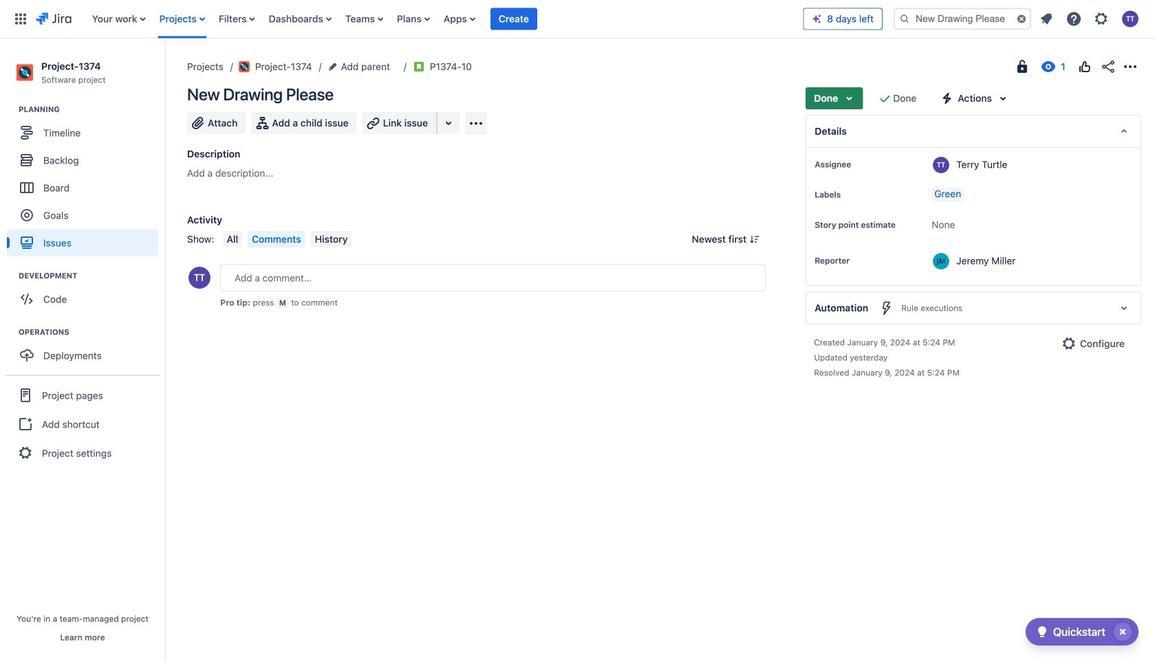 Task type: vqa. For each thing, say whether or not it's contained in the screenshot.
This link will be opened in a new tab ICON
no



Task type: locate. For each thing, give the bounding box(es) containing it.
search image
[[899, 13, 910, 24]]

group
[[7, 104, 164, 261], [7, 270, 164, 317], [7, 327, 164, 374], [6, 375, 160, 473]]

banner
[[0, 0, 1155, 39]]

3 heading from the top
[[19, 327, 164, 338]]

actions image
[[1122, 58, 1139, 75]]

copy link to issue image
[[469, 61, 480, 72]]

1 heading from the top
[[19, 104, 164, 115]]

list up vote options: no one has voted for this issue yet. image
[[1034, 7, 1147, 31]]

1 vertical spatial heading
[[19, 270, 164, 281]]

sidebar element
[[0, 39, 165, 662]]

add app image
[[468, 115, 484, 132]]

2 heading from the top
[[19, 270, 164, 281]]

0 horizontal spatial list
[[85, 0, 803, 38]]

done image
[[877, 90, 893, 107]]

notifications image
[[1038, 11, 1055, 27]]

no restrictions image
[[1014, 58, 1031, 75]]

list up story image
[[85, 0, 803, 38]]

group for development image on the left top of the page
[[7, 270, 164, 317]]

heading for development image on the left top of the page
[[19, 270, 164, 281]]

more information about this user image
[[933, 157, 949, 173]]

0 vertical spatial heading
[[19, 104, 164, 115]]

settings image
[[1093, 11, 1110, 27]]

list item
[[490, 0, 537, 38]]

more information about this user image
[[933, 253, 949, 270]]

primary element
[[8, 0, 803, 38]]

menu bar
[[220, 231, 355, 248]]

list
[[85, 0, 803, 38], [1034, 7, 1147, 31]]

jira image
[[36, 11, 71, 27], [36, 11, 71, 27]]

heading
[[19, 104, 164, 115], [19, 270, 164, 281], [19, 327, 164, 338]]

your profile and settings image
[[1122, 11, 1139, 27]]

2 vertical spatial heading
[[19, 327, 164, 338]]

None search field
[[894, 8, 1031, 30]]

vote options: no one has voted for this issue yet. image
[[1077, 58, 1093, 75]]

assignee pin to top. only you can see pinned fields. image
[[854, 159, 865, 170]]

dismiss quickstart image
[[1112, 621, 1134, 643]]

details element
[[806, 115, 1141, 148]]

story image
[[413, 61, 424, 72]]

operations image
[[2, 324, 19, 341]]

planning image
[[2, 101, 19, 118]]



Task type: describe. For each thing, give the bounding box(es) containing it.
appswitcher icon image
[[12, 11, 29, 27]]

reporter pin to top. only you can see pinned fields. image
[[852, 255, 863, 266]]

project 1374 image
[[239, 61, 250, 72]]

group for planning 'image'
[[7, 104, 164, 261]]

group for operations image
[[7, 327, 164, 374]]

check image
[[1034, 624, 1050, 640]]

Add a comment… field
[[220, 264, 766, 292]]

1 horizontal spatial list
[[1034, 7, 1147, 31]]

clear search session image
[[1016, 13, 1027, 24]]

sidebar navigation image
[[150, 55, 180, 83]]

help image
[[1066, 11, 1082, 27]]

Search field
[[894, 8, 1031, 30]]

labels pin to top. only you can see pinned fields. image
[[844, 189, 855, 200]]

story point estimate pin to top. only you can see pinned fields. image
[[817, 230, 828, 241]]

heading for operations image
[[19, 327, 164, 338]]

goal image
[[21, 209, 33, 222]]

link web pages and more image
[[440, 115, 457, 131]]

development image
[[2, 268, 19, 284]]

automation element
[[806, 292, 1141, 325]]

heading for planning 'image'
[[19, 104, 164, 115]]



